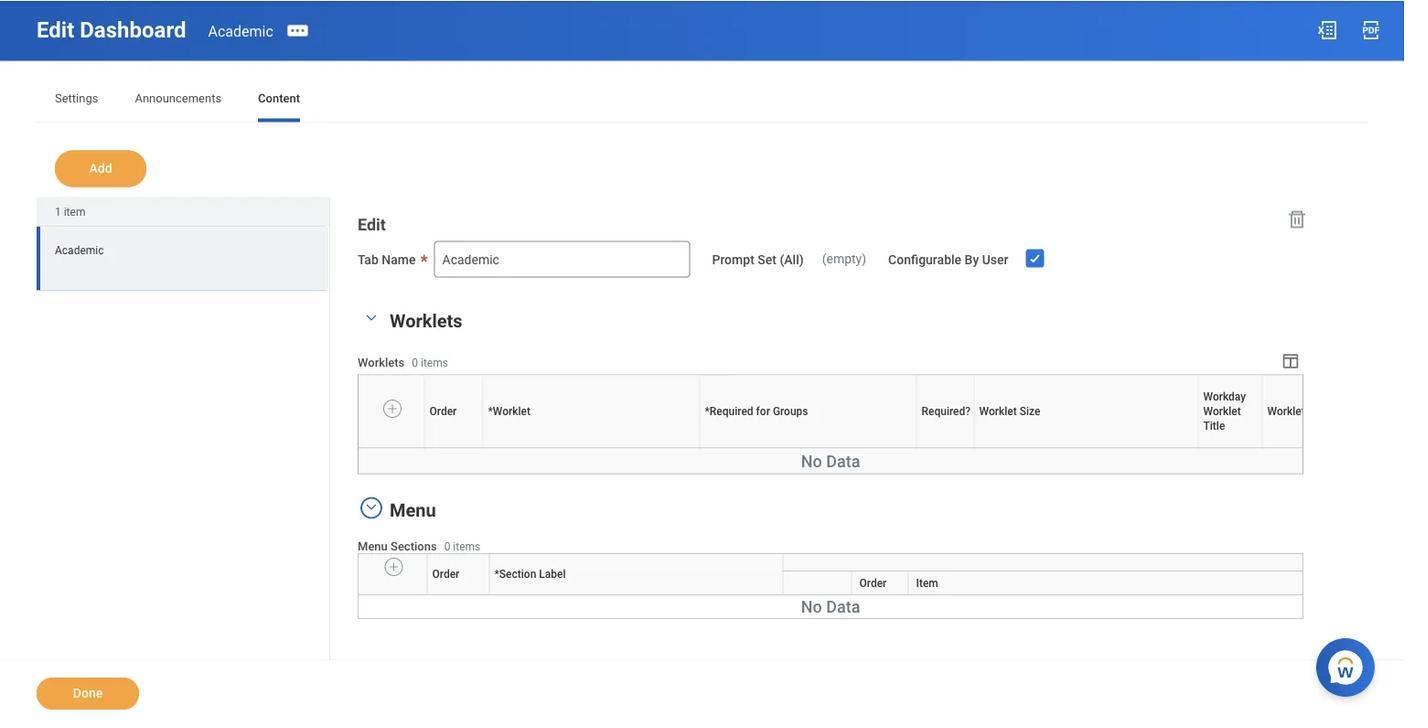 Task type: vqa. For each thing, say whether or not it's contained in the screenshot.
worklets
yes



Task type: locate. For each thing, give the bounding box(es) containing it.
check small image
[[1024, 247, 1046, 269]]

worklet
[[493, 405, 531, 418], [979, 405, 1017, 418], [1203, 405, 1241, 418], [1267, 405, 1305, 418], [590, 448, 593, 449], [1084, 448, 1087, 449], [1230, 448, 1233, 449]]

2 horizontal spatial title
[[1307, 405, 1329, 418]]

0 vertical spatial workday
[[1203, 391, 1246, 403]]

1 vertical spatial worklets
[[358, 356, 405, 369]]

configurable by user
[[888, 252, 1008, 267]]

region
[[37, 197, 330, 726]]

data inside worklets group
[[826, 452, 860, 472]]

0 horizontal spatial title
[[1203, 420, 1225, 433]]

academic down item
[[55, 244, 104, 257]]

1 horizontal spatial menu
[[390, 500, 436, 521]]

1 vertical spatial size
[[1087, 448, 1089, 449]]

workday up workday worklet title column header at the right bottom of page
[[1203, 391, 1246, 403]]

column header
[[1262, 449, 1404, 450], [783, 554, 1303, 571]]

0 horizontal spatial academic
[[55, 244, 104, 257]]

by
[[965, 252, 979, 267]]

navigation pane region
[[330, 196, 1404, 654]]

1 no data from the top
[[801, 452, 860, 472]]

1 horizontal spatial size
[[1087, 448, 1089, 449]]

1 vertical spatial no
[[801, 597, 822, 617]]

0 horizontal spatial items
[[421, 357, 448, 369]]

workday
[[1203, 391, 1246, 403], [1226, 448, 1229, 449]]

sections
[[391, 540, 437, 553]]

worklets down chevron down icon on the top left of page
[[358, 356, 405, 369]]

0 vertical spatial for
[[756, 405, 770, 418]]

workday down workday worklet title
[[1226, 448, 1229, 449]]

1 vertical spatial for
[[808, 448, 809, 449]]

tab list
[[37, 78, 1367, 122]]

required for groups column header
[[700, 448, 917, 450]]

0 vertical spatial groups
[[773, 405, 808, 418]]

1 vertical spatial plus image
[[387, 559, 400, 575]]

plus image down worklets 0 items
[[386, 401, 399, 417]]

edit
[[37, 17, 74, 43], [358, 215, 386, 235]]

0 vertical spatial required?
[[922, 405, 971, 418]]

1 horizontal spatial groups
[[809, 448, 812, 449]]

0 vertical spatial required
[[710, 405, 753, 418]]

1 vertical spatial edit
[[358, 215, 386, 235]]

no inside menu group
[[801, 597, 822, 617]]

required? inside row element
[[922, 405, 971, 418]]

done button
[[37, 678, 139, 710]]

no inside worklets group
[[801, 452, 822, 472]]

academic for item
[[55, 244, 104, 257]]

for down * required for groups
[[808, 448, 809, 449]]

worklets
[[390, 311, 463, 332], [358, 356, 405, 369]]

required up required for groups column header
[[710, 405, 753, 418]]

0 vertical spatial no
[[801, 452, 822, 472]]

1 horizontal spatial items
[[453, 541, 480, 553]]

no data inside worklets group
[[801, 452, 860, 472]]

* inside menu group
[[494, 568, 499, 581]]

1 vertical spatial title
[[1203, 420, 1225, 433]]

prompt set (all)
[[712, 252, 804, 267]]

tab list containing settings
[[37, 78, 1367, 122]]

for
[[756, 405, 770, 418], [808, 448, 809, 449]]

groups
[[773, 405, 808, 418], [809, 448, 812, 449]]

tab list inside edit dashboard main content
[[37, 78, 1367, 122]]

worklet size
[[979, 405, 1040, 418]]

0 horizontal spatial edit
[[37, 17, 74, 43]]

0 horizontal spatial size
[[1020, 405, 1040, 418]]

plus image inside row element
[[386, 401, 399, 417]]

0 vertical spatial menu
[[390, 500, 436, 521]]

0 horizontal spatial groups
[[773, 405, 808, 418]]

required? up required? column header
[[922, 405, 971, 418]]

1 data from the top
[[826, 452, 860, 472]]

0 right sections
[[444, 541, 450, 553]]

1 horizontal spatial edit
[[358, 215, 386, 235]]

data inside menu group
[[826, 597, 860, 617]]

items inside menu sections 0 items
[[453, 541, 480, 553]]

1 horizontal spatial academic
[[208, 22, 273, 40]]

* for worklet
[[488, 405, 493, 418]]

order
[[429, 405, 457, 418], [453, 448, 455, 449], [432, 568, 459, 581], [859, 577, 887, 590]]

edit dashboard
[[37, 17, 186, 43]]

plus image
[[386, 401, 399, 417], [387, 559, 400, 575]]

groups down row element
[[809, 448, 812, 449]]

no data inside menu group
[[801, 597, 860, 617]]

no for * worklet
[[801, 452, 822, 472]]

dashboard
[[80, 17, 186, 43]]

* worklet
[[488, 405, 531, 418]]

items
[[421, 357, 448, 369], [453, 541, 480, 553]]

1 vertical spatial data
[[826, 597, 860, 617]]

no for * section label
[[801, 597, 822, 617]]

* for required
[[705, 405, 710, 418]]

edit inside the navigation pane region
[[358, 215, 386, 235]]

worklets for worklets 0 items
[[358, 356, 405, 369]]

1 vertical spatial required
[[804, 448, 808, 449]]

academic inside region
[[55, 244, 104, 257]]

no data
[[801, 452, 860, 472], [801, 597, 860, 617]]

worklets button
[[390, 311, 463, 332]]

0 inside menu sections 0 items
[[444, 541, 450, 553]]

items inside worklets 0 items
[[421, 357, 448, 369]]

0
[[412, 357, 418, 369], [444, 541, 450, 553]]

2 no data from the top
[[801, 597, 860, 617]]

groups up required for groups column header
[[773, 405, 808, 418]]

title
[[1307, 405, 1329, 418], [1203, 420, 1225, 433], [1233, 448, 1235, 449]]

academic up content on the left top of the page
[[208, 22, 273, 40]]

1 horizontal spatial required
[[804, 448, 808, 449]]

menu down chevron down image
[[358, 540, 388, 553]]

0 horizontal spatial *
[[488, 405, 493, 418]]

1 no from the top
[[801, 452, 822, 472]]

plus image down sections
[[387, 559, 400, 575]]

order column header
[[424, 448, 483, 450]]

for up required for groups column header
[[756, 405, 770, 418]]

1 horizontal spatial title
[[1233, 448, 1235, 449]]

menu up sections
[[390, 500, 436, 521]]

2 no from the top
[[801, 597, 822, 617]]

1 vertical spatial workday
[[1226, 448, 1229, 449]]

plus image inside menu group
[[387, 559, 400, 575]]

2 horizontal spatial *
[[705, 405, 710, 418]]

required?
[[922, 405, 971, 418], [943, 448, 947, 449]]

required
[[710, 405, 753, 418], [804, 448, 808, 449]]

0 horizontal spatial required
[[710, 405, 753, 418]]

items right sections
[[453, 541, 480, 553]]

0 vertical spatial data
[[826, 452, 860, 472]]

data
[[826, 452, 860, 472], [826, 597, 860, 617]]

announcements
[[135, 91, 221, 105]]

menu for menu
[[390, 500, 436, 521]]

Tab Name text field
[[434, 241, 690, 278]]

0 horizontal spatial for
[[756, 405, 770, 418]]

1 vertical spatial no data
[[801, 597, 860, 617]]

required down * required for groups
[[804, 448, 808, 449]]

0 vertical spatial plus image
[[386, 401, 399, 417]]

0 vertical spatial items
[[421, 357, 448, 369]]

required? down row element
[[943, 448, 947, 449]]

0 horizontal spatial menu
[[358, 540, 388, 553]]

no
[[801, 452, 822, 472], [801, 597, 822, 617]]

1 horizontal spatial *
[[494, 568, 499, 581]]

0 horizontal spatial 0
[[412, 357, 418, 369]]

2 data from the top
[[826, 597, 860, 617]]

0 vertical spatial no data
[[801, 452, 860, 472]]

0 vertical spatial edit
[[37, 17, 74, 43]]

1 vertical spatial items
[[453, 541, 480, 553]]

menu
[[390, 500, 436, 521], [358, 540, 388, 553]]

order inside row element
[[429, 405, 457, 418]]

tab name
[[358, 252, 416, 267]]

0 down worklets button
[[412, 357, 418, 369]]

academic element
[[208, 22, 273, 40]]

0 vertical spatial 0
[[412, 357, 418, 369]]

items down worklets button
[[421, 357, 448, 369]]

0 vertical spatial size
[[1020, 405, 1040, 418]]

content
[[258, 91, 300, 105]]

required? column header
[[917, 448, 974, 450]]

for inside row element
[[756, 405, 770, 418]]

0 vertical spatial column header
[[1262, 449, 1404, 450]]

academic for dashboard
[[208, 22, 273, 40]]

worklets group
[[358, 307, 1404, 474]]

(all)
[[780, 252, 804, 267]]

worklets up worklets 0 items
[[390, 311, 463, 332]]

1 vertical spatial menu
[[358, 540, 388, 553]]

0 vertical spatial worklets
[[390, 311, 463, 332]]

no data for worklet
[[801, 452, 860, 472]]

0 vertical spatial academic
[[208, 22, 273, 40]]

1 vertical spatial column header
[[783, 554, 1303, 571]]

workday worklet title column header
[[1198, 448, 1262, 450]]

edit up tab
[[358, 215, 386, 235]]

1 horizontal spatial 0
[[444, 541, 450, 553]]

*
[[488, 405, 493, 418], [705, 405, 710, 418], [494, 568, 499, 581]]

settings
[[55, 91, 98, 105]]

size
[[1020, 405, 1040, 418], [1087, 448, 1089, 449]]

data for * section label
[[826, 597, 860, 617]]

academic
[[208, 22, 273, 40], [55, 244, 104, 257]]

label
[[539, 568, 566, 581]]

1 vertical spatial 0
[[444, 541, 450, 553]]

1 vertical spatial academic
[[55, 244, 104, 257]]

edit up settings
[[37, 17, 74, 43]]

worklets 0 items
[[358, 356, 448, 369]]

menu sections 0 items
[[358, 540, 480, 553]]

row element
[[359, 376, 1404, 448]]



Task type: describe. For each thing, give the bounding box(es) containing it.
edit for edit
[[358, 215, 386, 235]]

1 horizontal spatial for
[[808, 448, 809, 449]]

user
[[982, 252, 1008, 267]]

0 vertical spatial title
[[1307, 405, 1329, 418]]

* required for groups
[[705, 405, 808, 418]]

menu group
[[358, 496, 1303, 619]]

add button
[[55, 150, 146, 187]]

done
[[73, 686, 103, 701]]

chevron down image
[[360, 311, 382, 324]]

configurable
[[888, 252, 961, 267]]

plus image for * section label
[[387, 559, 400, 575]]

edit dashboard main content
[[0, 1, 1404, 726]]

delete image
[[1286, 208, 1308, 230]]

workday inside row element
[[1203, 391, 1246, 403]]

groups inside row element
[[773, 405, 808, 418]]

edit for edit dashboard
[[37, 17, 74, 43]]

chevron down image
[[360, 501, 382, 514]]

click to view/edit grid preferences image
[[1281, 351, 1301, 371]]

plus image for * worklet
[[386, 401, 399, 417]]

0 inside worklets 0 items
[[412, 357, 418, 369]]

no data for section label
[[801, 597, 860, 617]]

prompt
[[712, 252, 754, 267]]

data for * worklet
[[826, 452, 860, 472]]

1
[[55, 205, 61, 218]]

* section label
[[494, 568, 566, 581]]

order worklet required for groups required? worklet size workday worklet title
[[453, 448, 1235, 449]]

1 vertical spatial groups
[[809, 448, 812, 449]]

item
[[64, 205, 85, 218]]

set
[[758, 252, 777, 267]]

worklet column header
[[483, 448, 700, 450]]

menu for menu sections 0 items
[[358, 540, 388, 553]]

region containing 1 item
[[37, 197, 330, 726]]

1 vertical spatial required?
[[943, 448, 947, 449]]

section
[[499, 568, 536, 581]]

title inside workday worklet title
[[1203, 420, 1225, 433]]

worklet size column header
[[974, 448, 1198, 450]]

worklet inside workday worklet title
[[1203, 405, 1241, 418]]

worklets for worklets
[[390, 311, 463, 332]]

workday worklet title
[[1203, 391, 1246, 433]]

view printable version (pdf) image
[[1360, 19, 1382, 41]]

1 item
[[55, 205, 85, 218]]

name
[[382, 252, 416, 267]]

item
[[916, 577, 938, 590]]

(empty)
[[822, 251, 866, 266]]

column header inside menu group
[[783, 554, 1303, 571]]

worklet title
[[1267, 405, 1329, 418]]

tab
[[358, 252, 379, 267]]

2 vertical spatial title
[[1233, 448, 1235, 449]]

required inside row element
[[710, 405, 753, 418]]

size inside row element
[[1020, 405, 1040, 418]]

* for section
[[494, 568, 499, 581]]

add
[[89, 161, 112, 176]]

export to excel image
[[1316, 19, 1338, 41]]

menu button
[[390, 500, 436, 521]]



